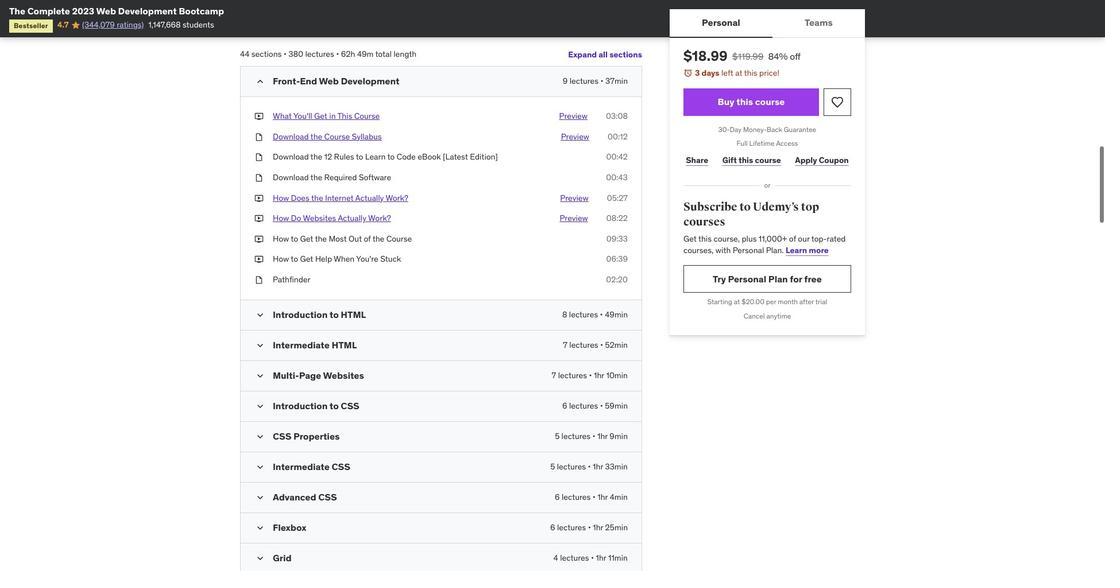 Task type: vqa. For each thing, say whether or not it's contained in the screenshot.


Task type: locate. For each thing, give the bounding box(es) containing it.
$119.99
[[733, 51, 764, 62]]

• left 49min
[[600, 310, 603, 320]]

lectures right 9
[[570, 76, 599, 86]]

1 horizontal spatial of
[[790, 234, 797, 244]]

day
[[730, 125, 742, 134]]

plan
[[769, 274, 788, 285]]

course
[[354, 111, 380, 121], [325, 131, 350, 142], [387, 234, 412, 244]]

1 sections from the left
[[252, 49, 282, 59]]

ratings)
[[117, 20, 144, 30]]

this inside button
[[737, 96, 754, 107]]

1 vertical spatial websites
[[323, 370, 364, 381]]

• left 10min
[[589, 370, 592, 381]]

download
[[273, 131, 309, 142], [273, 152, 309, 162], [273, 172, 309, 183]]

learn up software
[[365, 152, 386, 162]]

sections right all
[[610, 49, 643, 60]]

lectures right 380
[[305, 49, 334, 59]]

this inside get this course, plus 11,000+ of our top-rated courses, with personal plan.
[[699, 234, 712, 244]]

xsmall image for how to get the most out of the course
[[255, 234, 264, 245]]

development
[[118, 5, 177, 17], [341, 75, 400, 87]]

get inside get this course, plus 11,000+ of our top-rated courses, with personal plan.
[[684, 234, 697, 244]]

get
[[314, 111, 328, 121], [300, 234, 313, 244], [684, 234, 697, 244], [300, 254, 313, 265]]

css down properties
[[332, 461, 351, 473]]

websites right page
[[323, 370, 364, 381]]

websites right 'do'
[[303, 213, 336, 224]]

introduction up css properties
[[273, 400, 328, 412]]

free
[[805, 274, 822, 285]]

• left 52min
[[601, 340, 604, 350]]

at
[[736, 68, 743, 78], [734, 298, 740, 307]]

1 vertical spatial 7
[[552, 370, 557, 381]]

bestseller
[[14, 21, 48, 30]]

7 lectures • 1hr 10min
[[552, 370, 628, 381]]

introduction
[[273, 309, 328, 320], [273, 400, 328, 412]]

2 xsmall image from the top
[[255, 172, 264, 184]]

actually down software
[[356, 193, 384, 203]]

to up intermediate html
[[330, 309, 339, 320]]

6 lectures • 59min
[[563, 401, 628, 411]]

7 for multi-page websites
[[552, 370, 557, 381]]

8 lectures • 49min
[[563, 310, 628, 320]]

css
[[341, 400, 360, 412], [273, 431, 292, 442], [332, 461, 351, 473], [319, 492, 337, 503]]

to inside subscribe to udemy's top courses
[[740, 200, 751, 214]]

1 vertical spatial introduction
[[273, 400, 328, 412]]

the left the most
[[315, 234, 327, 244]]

small image for introduction
[[255, 310, 266, 321]]

course for gift this course
[[756, 155, 782, 165]]

6 for css
[[555, 492, 560, 503]]

small image for introduction
[[255, 401, 266, 412]]

this
[[745, 68, 758, 78], [737, 96, 754, 107], [739, 155, 754, 165], [699, 234, 712, 244]]

• left the 11min
[[591, 553, 594, 564]]

small image left introduction to css
[[255, 401, 266, 412]]

at right left
[[736, 68, 743, 78]]

stuck
[[381, 254, 401, 265]]

how inside "button"
[[273, 213, 289, 224]]

0 horizontal spatial 7
[[552, 370, 557, 381]]

web right end
[[319, 75, 339, 87]]

try
[[713, 274, 726, 285]]

course up back
[[756, 96, 785, 107]]

1 vertical spatial actually
[[338, 213, 367, 224]]

expand
[[569, 49, 597, 60]]

to down multi-page websites on the bottom
[[330, 400, 339, 412]]

introduction up intermediate html
[[273, 309, 328, 320]]

intermediate up advanced css
[[273, 461, 330, 473]]

intermediate for intermediate html
[[273, 339, 330, 351]]

course up stuck
[[387, 234, 412, 244]]

the down what you'll get in this course button on the top left of the page
[[311, 131, 323, 142]]

• left the '33min'
[[588, 462, 591, 472]]

course,
[[714, 234, 740, 244]]

lectures up '6 lectures • 1hr 25min'
[[562, 492, 591, 503]]

4 small image from the top
[[255, 431, 266, 443]]

to left udemy's
[[740, 200, 751, 214]]

2 how from the top
[[273, 213, 289, 224]]

tab list containing personal
[[670, 9, 866, 38]]

xsmall image
[[255, 131, 264, 143], [255, 152, 264, 163], [255, 213, 264, 225], [255, 275, 264, 286]]

4 small image from the top
[[255, 553, 266, 565]]

subscribe to udemy's top courses
[[684, 200, 820, 229]]

1 intermediate from the top
[[273, 339, 330, 351]]

how do websites actually work?
[[273, 213, 391, 224]]

•
[[284, 49, 287, 59], [336, 49, 339, 59], [601, 76, 604, 86], [600, 310, 603, 320], [601, 340, 604, 350], [589, 370, 592, 381], [600, 401, 603, 411], [593, 431, 596, 442], [588, 462, 591, 472], [593, 492, 596, 503], [588, 523, 591, 533], [591, 553, 594, 564]]

0 vertical spatial work?
[[386, 193, 409, 203]]

actually inside "button"
[[338, 213, 367, 224]]

get this course, plus 11,000+ of our top-rated courses, with personal plan.
[[684, 234, 846, 256]]

lectures up 4 at the bottom
[[557, 523, 586, 533]]

1hr
[[594, 370, 605, 381], [598, 431, 608, 442], [593, 462, 604, 472], [598, 492, 608, 503], [593, 523, 604, 533], [596, 553, 607, 564]]

download up does
[[273, 172, 309, 183]]

css down multi-page websites on the bottom
[[341, 400, 360, 412]]

apply coupon
[[796, 155, 849, 165]]

1,147,668 students
[[148, 20, 214, 30]]

3 download from the top
[[273, 172, 309, 183]]

what you'll get in this course button
[[273, 111, 380, 122]]

or
[[765, 181, 771, 190]]

0 vertical spatial 6
[[563, 401, 568, 411]]

0 vertical spatial web
[[96, 5, 116, 17]]

5 up 5 lectures • 1hr 33min
[[555, 431, 560, 442]]

1 horizontal spatial course
[[354, 111, 380, 121]]

0 vertical spatial 5
[[555, 431, 560, 442]]

lectures right 8
[[569, 310, 598, 320]]

6 up '6 lectures • 1hr 25min'
[[555, 492, 560, 503]]

the right does
[[312, 193, 323, 203]]

guarantee
[[784, 125, 817, 134]]

• for multi-page websites
[[589, 370, 592, 381]]

how for how to get the most out of the course
[[273, 234, 289, 244]]

the left required
[[311, 172, 323, 183]]

0 horizontal spatial course
[[325, 131, 350, 142]]

teams button
[[773, 9, 866, 37]]

2 small image from the top
[[255, 370, 266, 382]]

development up 1,147,668 at the top left of the page
[[118, 5, 177, 17]]

1 vertical spatial web
[[319, 75, 339, 87]]

1 vertical spatial course
[[325, 131, 350, 142]]

2 small image from the top
[[255, 340, 266, 351]]

how for how to get help when you're stuck
[[273, 254, 289, 265]]

0 horizontal spatial sections
[[252, 49, 282, 59]]

(344,079
[[82, 20, 115, 30]]

lectures up 5 lectures • 1hr 33min
[[562, 431, 591, 442]]

to
[[356, 152, 363, 162], [388, 152, 395, 162], [740, 200, 751, 214], [291, 234, 298, 244], [291, 254, 298, 265], [330, 309, 339, 320], [330, 400, 339, 412]]

9
[[563, 76, 568, 86]]

lectures for intermediate html
[[570, 340, 599, 350]]

1 vertical spatial 6
[[555, 492, 560, 503]]

course down in
[[325, 131, 350, 142]]

2 vertical spatial personal
[[729, 274, 767, 285]]

get down 'do'
[[300, 234, 313, 244]]

2 sections from the left
[[610, 49, 643, 60]]

0 vertical spatial development
[[118, 5, 177, 17]]

small image left front-
[[255, 76, 266, 87]]

gift
[[723, 155, 737, 165]]

1 vertical spatial course
[[756, 155, 782, 165]]

share button
[[684, 149, 711, 172]]

1 vertical spatial download
[[273, 152, 309, 162]]

of right out
[[364, 234, 371, 244]]

1 how from the top
[[273, 193, 289, 203]]

xsmall image
[[255, 111, 264, 122], [255, 172, 264, 184], [255, 193, 264, 204], [255, 234, 264, 245], [255, 254, 264, 265]]

get left in
[[314, 111, 328, 121]]

62h 49m
[[341, 49, 374, 59]]

download inside button
[[273, 131, 309, 142]]

0 vertical spatial html
[[341, 309, 366, 320]]

• for intermediate html
[[601, 340, 604, 350]]

learn more link
[[786, 245, 829, 256]]

• left 4min
[[593, 492, 596, 503]]

small image left intermediate html
[[255, 340, 266, 351]]

websites inside "button"
[[303, 213, 336, 224]]

3 days left at this price!
[[695, 68, 780, 78]]

0 vertical spatial introduction
[[273, 309, 328, 320]]

0 vertical spatial download
[[273, 131, 309, 142]]

web up (344,079 ratings)
[[96, 5, 116, 17]]

download the required software
[[273, 172, 391, 183]]

download the course syllabus button
[[273, 131, 382, 143]]

personal inside button
[[702, 17, 741, 28]]

1 vertical spatial development
[[341, 75, 400, 87]]

4 how from the top
[[273, 254, 289, 265]]

6 lectures • 1hr 25min
[[551, 523, 628, 533]]

get up courses,
[[684, 234, 697, 244]]

development down 62h 49m
[[341, 75, 400, 87]]

buy
[[718, 96, 735, 107]]

0 horizontal spatial learn
[[365, 152, 386, 162]]

the right out
[[373, 234, 385, 244]]

front-
[[273, 75, 300, 87]]

gift this course
[[723, 155, 782, 165]]

1hr left 9min
[[598, 431, 608, 442]]

5 up 6 lectures • 1hr 4min
[[551, 462, 555, 472]]

12
[[325, 152, 332, 162]]

try personal plan for free link
[[684, 266, 852, 293]]

• left "59min"
[[600, 401, 603, 411]]

lectures up 6 lectures • 1hr 4min
[[557, 462, 586, 472]]

• left 25min
[[588, 523, 591, 533]]

download left 12
[[273, 152, 309, 162]]

preview down 9
[[560, 111, 588, 121]]

what
[[273, 111, 292, 121]]

intermediate up page
[[273, 339, 330, 351]]

1 vertical spatial at
[[734, 298, 740, 307]]

2 course from the top
[[756, 155, 782, 165]]

month
[[778, 298, 798, 307]]

small image for multi-
[[255, 370, 266, 382]]

css right the advanced
[[319, 492, 337, 503]]

apply
[[796, 155, 818, 165]]

download down what
[[273, 131, 309, 142]]

buy this course button
[[684, 88, 820, 116]]

1hr left 4min
[[598, 492, 608, 503]]

the
[[9, 5, 25, 17]]

2 horizontal spatial course
[[387, 234, 412, 244]]

personal up $20.00
[[729, 274, 767, 285]]

how to get help when you're stuck
[[273, 254, 401, 265]]

learn more
[[786, 245, 829, 256]]

expand all sections button
[[569, 43, 643, 66]]

this for gift
[[739, 155, 754, 165]]

this up courses,
[[699, 234, 712, 244]]

• left 62h 49m
[[336, 49, 339, 59]]

css properties
[[273, 431, 340, 442]]

download for download the course syllabus
[[273, 131, 309, 142]]

this right gift
[[739, 155, 754, 165]]

lectures for grid
[[560, 553, 589, 564]]

0 vertical spatial course
[[756, 96, 785, 107]]

course inside gift this course link
[[756, 155, 782, 165]]

1hr left 10min
[[594, 370, 605, 381]]

preview left 05:27
[[561, 193, 589, 203]]

get inside button
[[314, 111, 328, 121]]

tab list
[[670, 9, 866, 38]]

4 lectures • 1hr 11min
[[554, 553, 628, 564]]

• for intermediate css
[[588, 462, 591, 472]]

lectures right 4 at the bottom
[[560, 553, 589, 564]]

1 vertical spatial work?
[[368, 213, 391, 224]]

to up "pathfinder" at the top left
[[291, 254, 298, 265]]

preview left 00:12
[[561, 131, 590, 142]]

course up syllabus
[[354, 111, 380, 121]]

2 vertical spatial download
[[273, 172, 309, 183]]

3 xsmall image from the top
[[255, 213, 264, 225]]

1 horizontal spatial sections
[[610, 49, 643, 60]]

to down 'do'
[[291, 234, 298, 244]]

small image for css
[[255, 431, 266, 443]]

1 introduction from the top
[[273, 309, 328, 320]]

1 course from the top
[[756, 96, 785, 107]]

0 vertical spatial websites
[[303, 213, 336, 224]]

of left our
[[790, 234, 797, 244]]

course down lifetime
[[756, 155, 782, 165]]

1hr for intermediate
[[593, 462, 604, 472]]

4 xsmall image from the top
[[255, 234, 264, 245]]

alarm image
[[684, 68, 693, 78]]

intermediate
[[273, 339, 330, 351], [273, 461, 330, 473]]

1 horizontal spatial 7
[[563, 340, 568, 350]]

0 vertical spatial personal
[[702, 17, 741, 28]]

udemy's
[[753, 200, 799, 214]]

5 xsmall image from the top
[[255, 254, 264, 265]]

personal down plus
[[733, 245, 765, 256]]

lectures down 7 lectures • 1hr 10min
[[570, 401, 599, 411]]

3 how from the top
[[273, 234, 289, 244]]

3 small image from the top
[[255, 462, 266, 473]]

learn down our
[[786, 245, 808, 256]]

2 introduction from the top
[[273, 400, 328, 412]]

1hr left the '33min'
[[593, 462, 604, 472]]

sections
[[252, 49, 282, 59], [610, 49, 643, 60]]

2 intermediate from the top
[[273, 461, 330, 473]]

lectures up 7 lectures • 1hr 10min
[[570, 340, 599, 350]]

small image for front-
[[255, 76, 266, 87]]

at inside starting at $20.00 per month after trial cancel anytime
[[734, 298, 740, 307]]

4.7
[[57, 20, 69, 30]]

html down introduction to html
[[332, 339, 357, 351]]

small image
[[255, 76, 266, 87], [255, 340, 266, 351], [255, 401, 266, 412], [255, 431, 266, 443], [255, 492, 266, 504], [255, 523, 266, 534]]

how for how do websites actually work?
[[273, 213, 289, 224]]

1hr for css
[[598, 431, 608, 442]]

0 vertical spatial course
[[354, 111, 380, 121]]

1 xsmall image from the top
[[255, 111, 264, 122]]

introduction for introduction to html
[[273, 309, 328, 320]]

0 vertical spatial intermediate
[[273, 339, 330, 351]]

how inside button
[[273, 193, 289, 203]]

lectures up 6 lectures • 59min
[[558, 370, 587, 381]]

5 lectures • 1hr 9min
[[555, 431, 628, 442]]

this right buy
[[737, 96, 754, 107]]

1 horizontal spatial development
[[341, 75, 400, 87]]

5
[[555, 431, 560, 442], [551, 462, 555, 472]]

5 for css properties
[[555, 431, 560, 442]]

introduction to css
[[273, 400, 360, 412]]

30-
[[719, 125, 730, 134]]

course inside buy this course button
[[756, 96, 785, 107]]

$20.00
[[742, 298, 765, 307]]

3 small image from the top
[[255, 401, 266, 412]]

9min
[[610, 431, 628, 442]]

1 vertical spatial personal
[[733, 245, 765, 256]]

sections right 44 on the top left of the page
[[252, 49, 282, 59]]

at left $20.00
[[734, 298, 740, 307]]

6 for to
[[563, 401, 568, 411]]

• left 37min
[[601, 76, 604, 86]]

2 download from the top
[[273, 152, 309, 162]]

0 vertical spatial 7
[[563, 340, 568, 350]]

• for introduction to html
[[600, 310, 603, 320]]

1 download from the top
[[273, 131, 309, 142]]

1 vertical spatial intermediate
[[273, 461, 330, 473]]

1 vertical spatial 5
[[551, 462, 555, 472]]

html up intermediate html
[[341, 309, 366, 320]]

1 small image from the top
[[255, 310, 266, 321]]

1 small image from the top
[[255, 76, 266, 87]]

5 lectures • 1hr 33min
[[551, 462, 628, 472]]

anytime
[[767, 312, 792, 321]]

personal button
[[670, 9, 773, 37]]

small image
[[255, 310, 266, 321], [255, 370, 266, 382], [255, 462, 266, 473], [255, 553, 266, 565]]

get left help
[[300, 254, 313, 265]]

• for front-end web development
[[601, 76, 604, 86]]

small image left flexbox at the left of page
[[255, 523, 266, 534]]

0 vertical spatial actually
[[356, 193, 384, 203]]

7
[[563, 340, 568, 350], [552, 370, 557, 381]]

5 small image from the top
[[255, 492, 266, 504]]

small image left css properties
[[255, 431, 266, 443]]

• left 9min
[[593, 431, 596, 442]]

work?
[[386, 193, 409, 203], [368, 213, 391, 224]]

7 for intermediate html
[[563, 340, 568, 350]]

1hr for multi-
[[594, 370, 605, 381]]

personal up the $18.99
[[702, 17, 741, 28]]

small image left the advanced
[[255, 492, 266, 504]]

6 up 4 at the bottom
[[551, 523, 556, 533]]

actually up out
[[338, 213, 367, 224]]

bootcamp
[[179, 5, 224, 17]]

6 down 7 lectures • 1hr 10min
[[563, 401, 568, 411]]

1 vertical spatial learn
[[786, 245, 808, 256]]

52min
[[606, 340, 628, 350]]

course
[[756, 96, 785, 107], [756, 155, 782, 165]]

intermediate for intermediate css
[[273, 461, 330, 473]]



Task type: describe. For each thing, give the bounding box(es) containing it.
00:12
[[608, 131, 628, 142]]

preview for 05:27
[[561, 193, 589, 203]]

lectures for intermediate css
[[557, 462, 586, 472]]

0 horizontal spatial of
[[364, 234, 371, 244]]

in
[[329, 111, 336, 121]]

small image for intermediate
[[255, 462, 266, 473]]

the complete 2023 web development bootcamp
[[9, 5, 224, 17]]

courses
[[684, 215, 726, 229]]

03:08
[[606, 111, 628, 121]]

4min
[[610, 492, 628, 503]]

to for how to get the most out of the course
[[291, 234, 298, 244]]

our
[[799, 234, 810, 244]]

• for advanced css
[[593, 492, 596, 503]]

share
[[686, 155, 709, 165]]

30-day money-back guarantee full lifetime access
[[719, 125, 817, 148]]

• for grid
[[591, 553, 594, 564]]

css left properties
[[273, 431, 292, 442]]

0 horizontal spatial web
[[96, 5, 116, 17]]

to left code on the left of the page
[[388, 152, 395, 162]]

per
[[767, 298, 777, 307]]

advanced
[[273, 492, 316, 503]]

2 xsmall image from the top
[[255, 152, 264, 163]]

introduction to html
[[273, 309, 366, 320]]

lifetime
[[750, 139, 775, 148]]

rated
[[827, 234, 846, 244]]

course for buy this course
[[756, 96, 785, 107]]

pathfinder
[[273, 275, 311, 285]]

starting at $20.00 per month after trial cancel anytime
[[708, 298, 828, 321]]

9 lectures • 37min
[[563, 76, 628, 86]]

the left 12
[[311, 152, 323, 162]]

08:22
[[607, 213, 628, 224]]

lectures for css properties
[[562, 431, 591, 442]]

1 vertical spatial html
[[332, 339, 357, 351]]

2 vertical spatial 6
[[551, 523, 556, 533]]

11min
[[609, 553, 628, 564]]

3
[[695, 68, 700, 78]]

top
[[801, 200, 820, 214]]

courses,
[[684, 245, 714, 256]]

lectures for introduction to css
[[570, 401, 599, 411]]

33min
[[606, 462, 628, 472]]

0 horizontal spatial development
[[118, 5, 177, 17]]

to for subscribe to udemy's top courses
[[740, 200, 751, 214]]

apply coupon button
[[793, 149, 852, 172]]

to right "rules"
[[356, 152, 363, 162]]

ebook
[[418, 152, 441, 162]]

7 lectures • 52min
[[563, 340, 628, 350]]

1 horizontal spatial web
[[319, 75, 339, 87]]

download for download the required software
[[273, 172, 309, 183]]

internet
[[325, 193, 354, 203]]

buy this course
[[718, 96, 785, 107]]

10min
[[607, 370, 628, 381]]

advanced css
[[273, 492, 337, 503]]

preview for 08:22
[[560, 213, 588, 224]]

5 for intermediate css
[[551, 462, 555, 472]]

preview for 00:12
[[561, 131, 590, 142]]

get for how to get the most out of the course
[[300, 234, 313, 244]]

lectures for advanced css
[[562, 492, 591, 503]]

[latest
[[443, 152, 468, 162]]

after
[[800, 298, 814, 307]]

00:42
[[607, 152, 628, 162]]

required
[[325, 172, 357, 183]]

this for buy
[[737, 96, 754, 107]]

(344,079 ratings)
[[82, 20, 144, 30]]

to for introduction to html
[[330, 309, 339, 320]]

plus
[[742, 234, 757, 244]]

$18.99
[[684, 47, 728, 65]]

02:20
[[607, 275, 628, 285]]

of inside get this course, plus 11,000+ of our top-rated courses, with personal plan.
[[790, 234, 797, 244]]

you'll
[[294, 111, 312, 121]]

you're
[[356, 254, 379, 265]]

small image for advanced
[[255, 492, 266, 504]]

• for flexbox
[[588, 523, 591, 533]]

preview for 03:08
[[560, 111, 588, 121]]

• left 380
[[284, 49, 287, 59]]

with
[[716, 245, 731, 256]]

money-
[[744, 125, 767, 134]]

length
[[394, 49, 417, 59]]

front-end web development
[[273, 75, 400, 87]]

8
[[563, 310, 568, 320]]

small image for intermediate
[[255, 340, 266, 351]]

lectures for flexbox
[[557, 523, 586, 533]]

44 sections • 380 lectures • 62h 49m total length
[[240, 49, 417, 59]]

00:43
[[607, 172, 628, 183]]

• for introduction to css
[[600, 401, 603, 411]]

download the course syllabus
[[273, 131, 382, 142]]

plan.
[[767, 245, 784, 256]]

how to get the most out of the course
[[273, 234, 412, 244]]

access
[[777, 139, 799, 148]]

6 small image from the top
[[255, 523, 266, 534]]

when
[[334, 254, 355, 265]]

• for css properties
[[593, 431, 596, 442]]

download for download the 12 rules to learn to code ebook [latest edition]
[[273, 152, 309, 162]]

this
[[338, 111, 353, 121]]

properties
[[294, 431, 340, 442]]

websites for do
[[303, 213, 336, 224]]

wishlist image
[[831, 95, 845, 109]]

full
[[737, 139, 748, 148]]

to for how to get help when you're stuck
[[291, 254, 298, 265]]

gift this course link
[[720, 149, 784, 172]]

websites for page
[[323, 370, 364, 381]]

price!
[[760, 68, 780, 78]]

1hr left 25min
[[593, 523, 604, 533]]

1 xsmall image from the top
[[255, 131, 264, 143]]

starting
[[708, 298, 733, 307]]

06:39
[[607, 254, 628, 265]]

rules
[[334, 152, 354, 162]]

teams
[[805, 17, 833, 28]]

1,147,668
[[148, 20, 181, 30]]

personal inside get this course, plus 11,000+ of our top-rated courses, with personal plan.
[[733, 245, 765, 256]]

work? inside button
[[386, 193, 409, 203]]

this for get
[[699, 234, 712, 244]]

0 vertical spatial at
[[736, 68, 743, 78]]

software
[[359, 172, 391, 183]]

25min
[[606, 523, 628, 533]]

09:33
[[607, 234, 628, 244]]

code
[[397, 152, 416, 162]]

1hr left the 11min
[[596, 553, 607, 564]]

grid
[[273, 553, 292, 564]]

6 lectures • 1hr 4min
[[555, 492, 628, 503]]

2 vertical spatial course
[[387, 234, 412, 244]]

introduction for introduction to css
[[273, 400, 328, 412]]

3 xsmall image from the top
[[255, 193, 264, 204]]

multi-page websites
[[273, 370, 364, 381]]

work? inside "button"
[[368, 213, 391, 224]]

4 xsmall image from the top
[[255, 275, 264, 286]]

$18.99 $119.99 84% off
[[684, 47, 801, 65]]

2023
[[72, 5, 94, 17]]

back
[[767, 125, 783, 134]]

actually inside button
[[356, 193, 384, 203]]

get for what you'll get in this course
[[314, 111, 328, 121]]

this down $119.99
[[745, 68, 758, 78]]

sections inside dropdown button
[[610, 49, 643, 60]]

0 vertical spatial learn
[[365, 152, 386, 162]]

most
[[329, 234, 347, 244]]

get for how to get help when you're stuck
[[300, 254, 313, 265]]

to for introduction to css
[[330, 400, 339, 412]]

xsmall image for how to get help when you're stuck
[[255, 254, 264, 265]]

lectures for front-end web development
[[570, 76, 599, 86]]

1 horizontal spatial learn
[[786, 245, 808, 256]]

trial
[[816, 298, 828, 307]]

try personal plan for free
[[713, 274, 822, 285]]

personal inside "link"
[[729, 274, 767, 285]]

1hr for advanced
[[598, 492, 608, 503]]

what you'll get in this course
[[273, 111, 380, 121]]

84%
[[769, 51, 788, 62]]

xsmall image for download the required software
[[255, 172, 264, 184]]

lectures for introduction to html
[[569, 310, 598, 320]]

how for how does the internet actually work?
[[273, 193, 289, 203]]

complete
[[27, 5, 70, 17]]

students
[[183, 20, 214, 30]]

lectures for multi-page websites
[[558, 370, 587, 381]]

49min
[[605, 310, 628, 320]]



